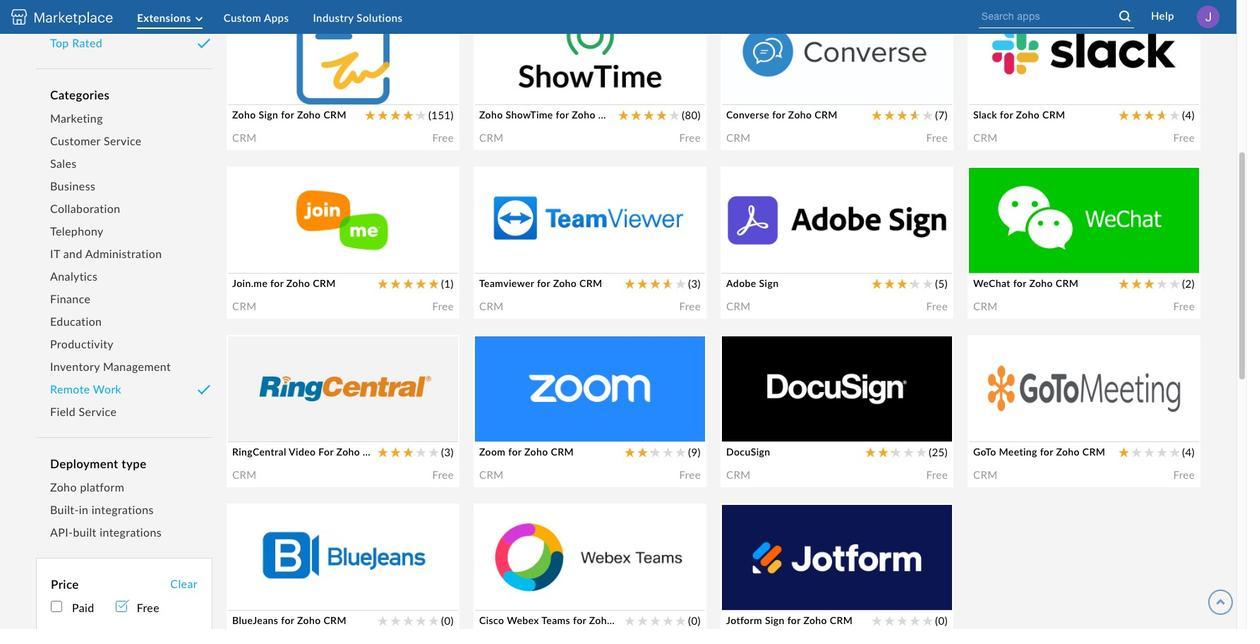 Task type: vqa. For each thing, say whether or not it's contained in the screenshot.
"tasks"
no



Task type: locate. For each thing, give the bounding box(es) containing it.
1 horizontal spatial (1)
[[441, 277, 454, 290]]

custom apps
[[224, 11, 289, 24]]

teamviewer inside the teamviewer for zoho crm crm
[[485, 180, 562, 197]]

1 vertical spatial ★ ★ ★ ★ ★ (4)
[[1119, 446, 1195, 459]]

sign down an online e-signing tool.
[[759, 277, 779, 289]]

conferencing down ★ ★ ★ (9)
[[551, 413, 615, 426]]

(25) up 'securely'
[[796, 391, 815, 404]]

platform
[[1147, 76, 1189, 88], [80, 481, 125, 494]]

0 horizontal spatial sign
[[356, 76, 376, 88]]

(7) up the conversation
[[796, 54, 808, 66]]

teamviewer up supercharge
[[485, 180, 562, 197]]

0 vertical spatial your
[[859, 76, 881, 88]]

service down work
[[79, 405, 117, 419]]

0 vertical spatial teams
[[572, 518, 612, 535]]

meeting up easy online meeting tool
[[1015, 349, 1069, 366]]

from
[[789, 430, 812, 443]]

meeting inside goto meeting for zoho crm crm
[[1015, 349, 1069, 366]]

cisco up the bring
[[485, 518, 520, 535]]

integrations up api-built integrations link
[[92, 503, 154, 517]]

(9) left docusign
[[688, 446, 701, 459]]

★ (4) for crm
[[1030, 54, 1056, 66]]

bluejeans up hd
[[238, 518, 302, 535]]

2 vertical spatial tool.
[[355, 582, 378, 595]]

a left simple,
[[238, 76, 245, 88]]

webex inside cisco webex teams for zoho crm crm
[[524, 518, 569, 535]]

type
[[122, 457, 147, 472]]

zoom inside zoom for zoho crm crm
[[485, 349, 522, 366]]

0 horizontal spatial platform
[[80, 481, 125, 494]]

crm ★ ★ ★ (80)
[[485, 32, 568, 66]]

1 horizontal spatial a
[[485, 76, 492, 88]]

★ ★ ★ ★ (3)
[[251, 391, 314, 404]]

0 vertical spatial ★ (3)
[[536, 222, 561, 235]]

custom apps link
[[224, 8, 310, 28]]

meetings up 'ringcentral'
[[238, 430, 282, 443]]

marketing
[[50, 112, 103, 125]]

teams for cisco webex teams for zoho crm crm
[[572, 518, 612, 535]]

online
[[1004, 413, 1035, 426]]

0 vertical spatial meetings
[[332, 244, 377, 257]]

meeting for goto meeting for zoho crm
[[999, 446, 1038, 458]]

cisco inside cisco webex teams for zoho crm crm
[[485, 518, 520, 535]]

2 vertical spatial wechat
[[974, 277, 1011, 289]]

zoho showtime for zoho crm ★ ★ ★ ★ ★ (80)
[[479, 109, 701, 121]]

(1)
[[301, 222, 314, 235], [441, 277, 454, 290]]

a inside the a simple, secure way to sign and send documents. free
[[238, 76, 245, 88]]

0 horizontal spatial (5)
[[796, 222, 808, 235]]

sign for to
[[356, 76, 376, 88]]

(7) for crm
[[796, 54, 808, 66]]

0 horizontal spatial tool.
[[355, 582, 378, 595]]

send
[[400, 76, 423, 88]]

zoho platform link
[[50, 481, 125, 494]]

1 horizontal spatial platform
[[1147, 76, 1189, 88]]

cisco for cisco webex teams for zoho crm crm
[[485, 518, 520, 535]]

(80) up training
[[549, 54, 568, 66]]

1 horizontal spatial teams
[[572, 518, 612, 535]]

join.me for zoho crm up ★ (1)
[[238, 180, 383, 197]]

deployment type
[[50, 457, 147, 472]]

adobe for adobe sign crm
[[732, 180, 774, 197]]

wechat right lead's
[[1103, 244, 1142, 257]]

0 horizontal spatial (2)
[[1043, 222, 1056, 235]]

zoho inside bluejeans for zoho crm crm
[[328, 518, 362, 535]]

0 vertical spatial meeting
[[1015, 349, 1069, 366]]

(25) right quickly.
[[929, 446, 948, 459]]

a web conferencing solution that brings your virtual training to life. free
[[485, 76, 695, 143]]

★ (7) for converse for zoho crm
[[923, 109, 948, 121]]

(2) down account.
[[1183, 277, 1195, 290]]

meetings right 'start'
[[332, 244, 377, 257]]

1 vertical spatial ★ (7)
[[923, 109, 948, 121]]

0 vertical spatial service
[[104, 134, 142, 148]]

platform right the collaboration
[[1147, 76, 1189, 88]]

and inside bring people together instantly and effortlessly
[[640, 582, 658, 595]]

1 vertical spatial adobe
[[727, 277, 757, 289]]

to right way
[[343, 76, 353, 88]]

for up ★ ★ ★ ★ (2)
[[1035, 180, 1054, 197]]

support
[[526, 261, 565, 274]]

0 horizontal spatial ★ ★ ★ ★ (0)
[[251, 560, 314, 573]]

(3) down teamviewer's
[[688, 277, 701, 290]]

1 horizontal spatial sign
[[878, 413, 898, 426]]

(80) left converse at the top right
[[682, 109, 701, 121]]

cisco for cisco webex teams for zoho crm
[[479, 615, 504, 627]]

easy
[[979, 413, 1001, 426]]

video for ringcentral
[[289, 446, 316, 458]]

0 vertical spatial webex
[[524, 518, 569, 535]]

converse
[[727, 109, 770, 121]]

0 horizontal spatial ★ (3)
[[536, 222, 561, 235]]

sign up complete on the right bottom
[[878, 413, 898, 426]]

★ (3) up your
[[536, 222, 561, 235]]

a for a web conferencing solution that brings your virtual training to life. free
[[485, 76, 492, 88]]

and left the collaboration
[[1059, 76, 1077, 88]]

sign inside the a simple, secure way to sign and send documents. free
[[356, 76, 376, 88]]

and inside schedule and start meetings instantly. free
[[285, 244, 303, 257]]

with inside build a conversation with your team within zoho crm
[[834, 76, 856, 88]]

0 vertical spatial video
[[289, 446, 316, 458]]

(2) up messages
[[1043, 222, 1056, 235]]

for right jotform
[[788, 615, 801, 627]]

1 vertical spatial (151)
[[429, 109, 454, 121]]

★ ★ ★ ★ ★ (4)
[[979, 391, 1056, 404], [1119, 446, 1195, 459]]

for up your
[[566, 180, 584, 197]]

conversation
[[769, 76, 832, 88]]

0 horizontal spatial ★ (7)
[[783, 54, 808, 66]]

for down training
[[556, 109, 569, 121]]

zoho inside build a conversation with your team within zoho crm
[[732, 92, 757, 105]]

goto down easy
[[974, 446, 997, 458]]

inventory
[[50, 360, 100, 374]]

1 vertical spatial goto
[[974, 446, 997, 458]]

for
[[281, 109, 294, 121], [556, 109, 569, 121], [773, 109, 786, 121], [1000, 109, 1014, 121], [291, 180, 310, 197], [566, 180, 584, 197], [1035, 180, 1054, 197], [270, 277, 284, 289], [537, 277, 551, 289], [1014, 277, 1027, 289], [526, 349, 544, 366], [1073, 349, 1091, 366], [509, 446, 522, 458], [1041, 446, 1054, 458], [306, 518, 324, 535], [616, 518, 635, 535], [281, 615, 294, 627], [573, 615, 587, 627], [788, 615, 801, 627]]

slack for zoho crm
[[974, 109, 1066, 121]]

crm inside supercharge your crm with teamviewer's remote support solution
[[574, 244, 598, 257]]

video for hd
[[257, 582, 286, 595]]

and right instantly
[[640, 582, 658, 595]]

for inside zoho showtime for zoho crm ★ ★ ★ ★ ★ (80)
[[556, 109, 569, 121]]

0 horizontal spatial ★ (4)
[[1030, 54, 1056, 66]]

analytics link
[[50, 265, 198, 288]]

conferencing
[[519, 76, 582, 88], [551, 413, 615, 426], [289, 582, 352, 595]]

(9) up online video-conferencing tool.
[[549, 391, 561, 404]]

1 vertical spatial sign
[[878, 413, 898, 426]]

0 horizontal spatial teams
[[542, 615, 571, 627]]

1 horizontal spatial (25)
[[929, 446, 948, 459]]

with right the conversation
[[834, 76, 856, 88]]

newest link
[[50, 9, 198, 32]]

with left face-
[[327, 413, 349, 426]]

bluejeans for bluejeans for zoho crm
[[232, 615, 278, 627]]

categories
[[50, 88, 110, 102]]

0 vertical spatial goto
[[979, 349, 1012, 366]]

remote down inventory at the left bottom of the page
[[50, 383, 90, 396]]

(80) inside crm ★ ★ ★ (80)
[[549, 54, 568, 66]]

tool. for bluejeans for zoho crm
[[355, 582, 378, 595]]

hd video conferencing tool.
[[238, 582, 378, 595]]

sign down the 'documents.'
[[259, 109, 278, 121]]

★ (7) up the conversation
[[783, 54, 808, 66]]

communication and collaboration platform
[[979, 76, 1189, 88]]

conferencing up training
[[519, 76, 582, 88]]

for down hd video conferencing tool.
[[281, 615, 294, 627]]

0 vertical spatial with
[[834, 76, 856, 88]]

0 vertical spatial (151)
[[301, 54, 327, 66]]

video left for
[[289, 446, 316, 458]]

2 horizontal spatial tool.
[[834, 244, 856, 257]]

meeting for goto meeting for zoho crm crm
[[1015, 349, 1069, 366]]

free inside a web conferencing solution that brings your virtual training to life. free
[[674, 130, 695, 143]]

goto inside goto meeting for zoho crm crm
[[979, 349, 1012, 366]]

sign inside let users securely access and sign their documents from anywhere to complete approvals and agreements quickly. free
[[878, 413, 898, 426]]

webex
[[524, 518, 569, 535], [507, 615, 539, 627]]

adobe inside adobe sign crm
[[732, 180, 774, 197]]

(80)
[[549, 54, 568, 66], [682, 109, 701, 121]]

remote inside supercharge your crm with teamviewer's remote support solution
[[485, 261, 523, 274]]

your left team
[[859, 76, 881, 88]]

1 horizontal spatial ★ (7)
[[923, 109, 948, 121]]

service down marketing link
[[104, 134, 142, 148]]

integrations for built-in integrations
[[92, 503, 154, 517]]

zoom for zoom for zoho crm crm
[[485, 349, 522, 366]]

price
[[51, 578, 79, 592]]

cisco
[[485, 518, 520, 535], [479, 615, 504, 627]]

for inside cisco webex teams for zoho crm crm
[[616, 518, 635, 535]]

to up zoho showtime for zoho crm ★ ★ ★ ★ ★ (80) at the top of the page
[[585, 92, 595, 105]]

business
[[50, 179, 96, 193]]

1 vertical spatial bluejeans
[[232, 615, 278, 627]]

teams down bring people together instantly and effortlessly at bottom
[[542, 615, 571, 627]]

rated
[[72, 36, 102, 49]]

1 vertical spatial remote
[[50, 383, 90, 396]]

and right access
[[857, 413, 875, 426]]

teams up the together
[[572, 518, 612, 535]]

for up instantly
[[616, 518, 635, 535]]

★ ★ ★ ★ ★ (1)
[[378, 277, 454, 290]]

1 vertical spatial with
[[327, 413, 349, 426]]

1 vertical spatial conferencing
[[551, 413, 615, 426]]

0 horizontal spatial with
[[327, 413, 349, 426]]

2 a from the left
[[485, 76, 492, 88]]

★ ★ ★ up the communication
[[979, 54, 1016, 66]]

1 horizontal spatial meetings
[[332, 244, 377, 257]]

clear
[[170, 578, 198, 591]]

with inside close deals faster with face-to-face video meetings
[[327, 413, 349, 426]]

and down ★ (1)
[[285, 244, 303, 257]]

conferencing up the bluejeans for zoho crm
[[289, 582, 352, 595]]

1 vertical spatial teams
[[542, 615, 571, 627]]

0 horizontal spatial (1)
[[301, 222, 314, 235]]

signing
[[795, 244, 831, 257]]

goto meeting for zoho crm crm
[[979, 349, 1164, 383]]

meeting down online
[[999, 446, 1038, 458]]

free inside schedule and start meetings instantly. free
[[427, 299, 448, 312]]

for down support on the top left
[[537, 277, 551, 289]]

platform up built-in integrations
[[80, 481, 125, 494]]

sign for ★ ★ ★ ★ ★ (0)
[[765, 615, 785, 627]]

api-built integrations link
[[50, 526, 162, 539]]

1 horizontal spatial ★ ★ ★ ★ (0)
[[745, 560, 808, 573]]

0 vertical spatial (7)
[[796, 54, 808, 66]]

built
[[73, 526, 97, 539]]

docusign
[[727, 446, 771, 458]]

wechat inside wechat for zoho crm crm
[[979, 180, 1032, 197]]

video right hd
[[257, 582, 286, 595]]

1 ★ ★ ★ ★ (0) from the left
[[251, 560, 314, 573]]

for inside zoom for zoho crm crm
[[526, 349, 544, 366]]

sign right way
[[356, 76, 376, 88]]

★ (7) for crm
[[783, 54, 808, 66]]

secure
[[285, 76, 317, 88]]

remote work link
[[50, 378, 198, 401]]

1 vertical spatial your
[[485, 92, 507, 105]]

people
[[514, 582, 547, 595]]

sign for ★ ★ ★ ★ ★ (5)
[[759, 277, 779, 289]]

0 vertical spatial (1)
[[301, 222, 314, 235]]

to up '★ ★'
[[866, 430, 877, 443]]

1 vertical spatial (25)
[[929, 446, 948, 459]]

it and administration
[[50, 247, 162, 261]]

★ ★ ★ up build
[[732, 54, 769, 66]]

1 horizontal spatial with
[[834, 76, 856, 88]]

and
[[379, 76, 397, 88], [1059, 76, 1077, 88], [285, 244, 303, 257], [63, 247, 82, 261], [857, 413, 875, 426], [782, 447, 800, 460], [640, 582, 658, 595]]

(0)
[[301, 560, 314, 573], [549, 560, 561, 573], [796, 560, 808, 573], [441, 615, 454, 628], [688, 615, 701, 628], [936, 615, 948, 628]]

collaboration link
[[50, 198, 198, 220]]

for up hd video conferencing tool.
[[306, 518, 324, 535]]

online left e-
[[749, 244, 781, 257]]

sign up an online e-signing tool.
[[778, 180, 806, 197]]

1 vertical spatial (80)
[[682, 109, 701, 121]]

bluejeans down hd
[[232, 615, 278, 627]]

integrations down built-in integrations
[[100, 526, 162, 539]]

field service
[[50, 405, 117, 419]]

0 vertical spatial ★ ★ ★ ★ ★ (5)
[[732, 222, 808, 235]]

1 a from the left
[[238, 76, 245, 88]]

goto meeting for zoho crm
[[974, 446, 1106, 458]]

(4)
[[1043, 54, 1056, 66], [1183, 109, 1195, 121], [1043, 391, 1056, 404], [1183, 446, 1195, 459]]

sign right jotform
[[765, 615, 785, 627]]

your
[[859, 76, 881, 88], [485, 92, 507, 105]]

0 vertical spatial cisco
[[485, 518, 520, 535]]

for down messages
[[1014, 277, 1027, 289]]

free inside let users securely access and sign their documents from anywhere to complete approvals and agreements quickly. free
[[921, 468, 943, 480]]

an online e-signing tool.
[[732, 244, 856, 257]]

0 horizontal spatial your
[[485, 92, 507, 105]]

1 horizontal spatial ★ (4)
[[1170, 109, 1195, 121]]

1 horizontal spatial remote
[[485, 261, 523, 274]]

1 vertical spatial wechat
[[1103, 244, 1142, 257]]

cisco down effortlessly
[[479, 615, 504, 627]]

bluejeans for bluejeans for zoho crm crm
[[238, 518, 302, 535]]

video
[[415, 413, 442, 426]]

a for a simple, secure way to sign and send documents. free
[[238, 76, 245, 88]]

2 vertical spatial conferencing
[[289, 582, 352, 595]]

join.me for zoho crm down schedule
[[232, 277, 336, 289]]

0 horizontal spatial video
[[257, 582, 286, 595]]

★ (4) for slack for zoho crm
[[1170, 109, 1195, 121]]

zoho inside zoom for zoho crm crm
[[548, 349, 581, 366]]

industry solutions link
[[313, 8, 424, 28]]

(7) for converse for zoho crm
[[936, 109, 948, 121]]

e-
[[784, 244, 795, 257]]

to inside the a simple, secure way to sign and send documents. free
[[343, 76, 353, 88]]

that
[[628, 76, 647, 88]]

service for customer service
[[104, 134, 142, 148]]

0 vertical spatial integrations
[[92, 503, 154, 517]]

for right converse at the top right
[[773, 109, 786, 121]]

apps
[[264, 11, 289, 24]]

0 vertical spatial wechat
[[979, 180, 1032, 197]]

sign inside adobe sign crm
[[778, 180, 806, 197]]

a simple, secure way to sign and send documents. free
[[238, 76, 448, 143]]

0 horizontal spatial (80)
[[549, 54, 568, 66]]

join.me down schedule
[[232, 277, 268, 289]]

meetings inside close deals faster with face-to-face video meetings
[[238, 430, 282, 443]]

adobe sign crm
[[732, 180, 806, 214]]

1 horizontal spatial (9)
[[688, 446, 701, 459]]

1 vertical spatial integrations
[[100, 526, 162, 539]]

1 vertical spatial webex
[[507, 615, 539, 627]]

★ ★ ★ ★ (0) up jotform sign for zoho crm
[[745, 560, 808, 573]]

web
[[495, 76, 516, 88]]

0 vertical spatial remote
[[485, 261, 523, 274]]

★ ★ ★ ★ (0) up hd video conferencing tool.
[[251, 560, 314, 573]]

1 vertical spatial meeting
[[999, 446, 1038, 458]]

built-
[[50, 503, 79, 517]]

(3) up the faster
[[301, 391, 314, 404]]

★ ★ ★ ★ ★ (9)
[[625, 446, 701, 459]]

your inside a web conferencing solution that brings your virtual training to life. free
[[485, 92, 507, 105]]

0 horizontal spatial a
[[238, 76, 245, 88]]

ringcentral video for zoho crm
[[232, 446, 386, 458]]

zoom for zoho crm crm
[[485, 349, 618, 383]]

(7) down within
[[936, 109, 948, 121]]

★ ★ ★ ★ ★ (0) for cisco webex teams for zoho crm
[[625, 615, 701, 628]]

0 vertical spatial sign
[[356, 76, 376, 88]]

within
[[911, 76, 942, 88]]

0 horizontal spatial ★ ★ ★ ★ ★ (5)
[[732, 222, 808, 235]]

★ (7) down within
[[923, 109, 948, 121]]

wechat
[[979, 180, 1032, 197], [1103, 244, 1142, 257], [974, 277, 1011, 289]]

complete
[[879, 430, 925, 443]]

for inside bluejeans for zoho crm crm
[[306, 518, 324, 535]]

remote
[[485, 261, 523, 274], [50, 383, 90, 396]]

1 vertical spatial cisco
[[479, 615, 504, 627]]

your down web
[[485, 92, 507, 105]]

top rated
[[50, 36, 102, 49]]

tool.
[[834, 244, 856, 257], [618, 413, 640, 426], [355, 582, 378, 595]]

teamviewer down supercharge
[[479, 277, 535, 289]]

documents.
[[238, 92, 295, 105]]

with for faster
[[327, 413, 349, 426]]

0 vertical spatial ★ (7)
[[783, 54, 808, 66]]

online left video-
[[485, 413, 518, 426]]

a left web
[[485, 76, 492, 88]]

for down easy online meeting tool
[[1041, 446, 1054, 458]]

0 horizontal spatial (7)
[[796, 54, 808, 66]]

webex up people
[[524, 518, 569, 535]]

0 vertical spatial zoom
[[485, 349, 522, 366]]

wechat down send
[[974, 277, 1011, 289]]

1 vertical spatial ★ (4)
[[1170, 109, 1195, 121]]

★ (3) down teamviewer's
[[676, 277, 701, 290]]

★ ★ ★ ★ (0)
[[251, 560, 314, 573], [745, 560, 808, 573]]

sign
[[259, 109, 278, 121], [778, 180, 806, 197], [759, 277, 779, 289], [765, 615, 785, 627]]

0 horizontal spatial (151)
[[301, 54, 327, 66]]

for up ★ ★ ★ (9)
[[526, 349, 544, 366]]

help
[[1152, 9, 1175, 22]]

1 horizontal spatial (151)
[[429, 109, 454, 121]]

1 horizontal spatial ★ (3)
[[676, 277, 701, 290]]

0 horizontal spatial remote
[[50, 383, 90, 396]]

zoho
[[732, 92, 757, 105], [232, 109, 256, 121], [297, 109, 321, 121], [479, 109, 503, 121], [572, 109, 596, 121], [789, 109, 812, 121], [1016, 109, 1040, 121], [314, 180, 347, 197], [588, 180, 621, 197], [1058, 180, 1091, 197], [287, 277, 310, 289], [553, 277, 577, 289], [1030, 277, 1053, 289], [548, 349, 581, 366], [1095, 349, 1128, 366], [337, 446, 360, 458], [525, 446, 548, 458], [1057, 446, 1080, 458], [50, 481, 77, 494], [328, 518, 362, 535], [639, 518, 672, 535], [297, 615, 321, 627], [589, 615, 613, 627], [804, 615, 828, 627]]

to inside a web conferencing solution that brings your virtual training to life. free
[[585, 92, 595, 105]]

1 vertical spatial ★ ★ ★ ★ ★ (5)
[[872, 277, 948, 290]]

bluejeans inside bluejeans for zoho crm crm
[[238, 518, 302, 535]]

wechat for wechat for zoho crm crm
[[979, 180, 1032, 197]]

0 vertical spatial (5)
[[796, 222, 808, 235]]

teams inside cisco webex teams for zoho crm crm
[[572, 518, 612, 535]]

0 vertical spatial conferencing
[[519, 76, 582, 88]]

and left send
[[379, 76, 397, 88]]

1 horizontal spatial online
[[749, 244, 781, 257]]

webex down effortlessly
[[507, 615, 539, 627]]

together
[[550, 582, 592, 595]]

face-
[[352, 413, 377, 426]]

adobe up an
[[732, 180, 774, 197]]

jotform sign for zoho crm
[[727, 615, 853, 627]]

(25)
[[796, 391, 815, 404], [929, 446, 948, 459]]

a inside a web conferencing solution that brings your virtual training to life. free
[[485, 76, 492, 88]]

finance link
[[50, 288, 198, 311]]

★ ★ ★ ★ ★ (0) for bluejeans for zoho crm
[[378, 615, 454, 628]]

meeting
[[1038, 413, 1077, 426]]

1 horizontal spatial (2)
[[1183, 277, 1195, 290]]

for up tool at the right of page
[[1073, 349, 1091, 366]]



Task type: describe. For each thing, give the bounding box(es) containing it.
for right 'slack'
[[1000, 109, 1014, 121]]

lead's
[[1070, 244, 1100, 257]]

★ ★ ★ ★ (2)
[[992, 222, 1056, 235]]

send messages to lead's wechat account.
[[979, 244, 1187, 257]]

for down the 'documents.'
[[281, 109, 294, 121]]

customer service
[[50, 134, 142, 148]]

1 vertical spatial platform
[[80, 481, 125, 494]]

with for conversation
[[834, 76, 856, 88]]

bring people together instantly and effortlessly
[[485, 582, 658, 611]]

wechat for zoho crm
[[974, 277, 1079, 289]]

free inside the a simple, secure way to sign and send documents. free
[[427, 130, 448, 143]]

help link
[[1148, 6, 1178, 25]]

bring
[[485, 582, 511, 595]]

zoom for zoom for zoho crm
[[479, 446, 506, 458]]

★ ★ ★ down team
[[872, 109, 908, 121]]

adobe sign
[[727, 277, 779, 289]]

★ (151)
[[289, 54, 327, 66]]

0 vertical spatial (9)
[[549, 391, 561, 404]]

extensions link
[[137, 11, 202, 25]]

agreements
[[803, 447, 860, 460]]

zoho inside goto meeting for zoho crm crm
[[1095, 349, 1128, 366]]

zoho inside the teamviewer for zoho crm crm
[[588, 180, 621, 197]]

teamviewer for teamviewer for zoho crm crm
[[485, 180, 562, 197]]

webex for cisco webex teams for zoho crm crm
[[524, 518, 569, 535]]

and down from
[[782, 447, 800, 460]]

approvals
[[732, 447, 779, 460]]

conferencing for bluejeans for zoho crm
[[289, 582, 352, 595]]

(3) up your
[[549, 222, 561, 235]]

for inside wechat for zoho crm crm
[[1035, 180, 1054, 197]]

for down video-
[[509, 446, 522, 458]]

documents
[[732, 430, 786, 443]]

webex for cisco webex teams for zoho crm
[[507, 615, 539, 627]]

1 vertical spatial join.me for zoho crm
[[232, 277, 336, 289]]

for inside the teamviewer for zoho crm crm
[[566, 180, 584, 197]]

zoho inside wechat for zoho crm crm
[[1058, 180, 1091, 197]]

white image
[[1117, 8, 1135, 26]]

for up ★ (1)
[[291, 180, 310, 197]]

1 vertical spatial (9)
[[688, 446, 701, 459]]

teamviewer for teamviewer for zoho crm
[[479, 277, 535, 289]]

sales link
[[50, 153, 198, 175]]

schedule and start meetings instantly. free
[[238, 244, 448, 312]]

for down schedule
[[270, 277, 284, 289]]

★ ★ ★ ★ ★ (151)
[[365, 109, 454, 121]]

1 horizontal spatial ★ ★ ★ ★ ★ (5)
[[872, 277, 948, 290]]

integrations for api-built integrations
[[100, 526, 162, 539]]

0 vertical spatial join.me
[[238, 180, 287, 197]]

built-in integrations link
[[50, 503, 154, 517]]

productivity
[[50, 338, 114, 351]]

your inside build a conversation with your team within zoho crm
[[859, 76, 881, 88]]

1 vertical spatial (2)
[[1183, 277, 1195, 290]]

wechat for zoho crm crm
[[979, 180, 1127, 214]]

(3) down video
[[441, 446, 454, 459]]

api-
[[50, 526, 73, 539]]

face
[[391, 413, 412, 426]]

converse for zoho crm
[[727, 109, 838, 121]]

0 horizontal spatial online
[[485, 413, 518, 426]]

instantly
[[595, 582, 637, 595]]

tool. for zoom for zoho crm
[[618, 413, 640, 426]]

inventory management
[[50, 360, 171, 374]]

let
[[732, 413, 747, 426]]

1 vertical spatial (5)
[[936, 277, 948, 290]]

showtime
[[506, 109, 553, 121]]

teamviewer for zoho crm crm
[[485, 180, 657, 214]]

remote inside 'remote work' link
[[50, 383, 90, 396]]

★ ★ (25)
[[904, 446, 948, 459]]

cisco webex teams for zoho crm
[[479, 615, 639, 627]]

communication
[[979, 76, 1056, 88]]

1 vertical spatial ★ (3)
[[676, 277, 701, 290]]

★ ★ ★ (9)
[[510, 391, 561, 404]]

1 vertical spatial (1)
[[441, 277, 454, 290]]

work
[[93, 383, 122, 396]]

0 horizontal spatial (25)
[[796, 391, 815, 404]]

wechat for wechat for zoho crm
[[974, 277, 1011, 289]]

zoho platform
[[50, 481, 125, 494]]

solutions
[[357, 11, 403, 24]]

and inside the a simple, secure way to sign and send documents. free
[[379, 76, 397, 88]]

1 vertical spatial join.me
[[232, 277, 268, 289]]

it
[[50, 247, 60, 261]]

crm inside crm ★ ★ ★ (80)
[[485, 32, 510, 45]]

★ ★ ★ ★ ★ (0) for crm
[[872, 615, 948, 628]]

telephony link
[[50, 220, 198, 243]]

sign for and
[[878, 413, 898, 426]]

an
[[732, 244, 746, 257]]

conferencing inside a web conferencing solution that brings your virtual training to life. free
[[519, 76, 582, 88]]

supercharge your crm with teamviewer's remote support solution
[[485, 244, 695, 274]]

for
[[319, 446, 334, 458]]

2 ★ ★ ★ ★ (0) from the left
[[745, 560, 808, 573]]

goto for goto meeting for zoho crm crm
[[979, 349, 1012, 366]]

custom
[[224, 11, 261, 24]]

zoho sign for zoho crm
[[232, 109, 347, 121]]

way
[[320, 76, 340, 88]]

tool
[[1080, 413, 1100, 426]]

a
[[760, 76, 766, 88]]

effortlessly
[[485, 599, 540, 611]]

teamviewer's
[[628, 244, 695, 257]]

crm inside zoho showtime for zoho crm ★ ★ ★ ★ ★ (80)
[[599, 109, 622, 121]]

build
[[732, 76, 757, 88]]

service for field service
[[79, 405, 117, 419]]

build a conversation with your team within zoho crm
[[732, 76, 942, 105]]

crm inside build a conversation with your team within zoho crm
[[760, 92, 785, 105]]

to inside let users securely access and sign their documents from anywhere to complete approvals and agreements quickly. free
[[866, 430, 877, 443]]

0 vertical spatial online
[[749, 244, 781, 257]]

training
[[544, 92, 582, 105]]

Search apps search field
[[979, 6, 1118, 27]]

jotform
[[727, 615, 763, 627]]

zoho inside cisco webex teams for zoho crm crm
[[639, 518, 672, 535]]

crm inside adobe sign crm
[[732, 201, 757, 214]]

meetings inside schedule and start meetings instantly. free
[[332, 244, 377, 257]]

★ (1)
[[289, 222, 314, 235]]

cisco webex teams for zoho crm crm
[[485, 518, 708, 551]]

field
[[50, 405, 76, 419]]

goto for goto meeting for zoho crm
[[974, 446, 997, 458]]

and right it
[[63, 247, 82, 261]]

0 vertical spatial tool.
[[834, 244, 856, 257]]

marketing link
[[50, 107, 198, 130]]

for inside goto meeting for zoho crm crm
[[1073, 349, 1091, 366]]

industry solutions
[[313, 11, 403, 24]]

1 horizontal spatial (80)
[[682, 109, 701, 121]]

conferencing for zoom for zoho crm
[[551, 413, 615, 426]]

top
[[50, 36, 69, 49]]

teams for cisco webex teams for zoho crm
[[542, 615, 571, 627]]

sign for ★ ★ ★ ★ ★ (151)
[[259, 109, 278, 121]]

education link
[[50, 311, 198, 333]]

video-
[[520, 413, 552, 426]]

0 vertical spatial platform
[[1147, 76, 1189, 88]]

teamviewer for zoho crm
[[479, 277, 603, 289]]

in
[[79, 503, 89, 517]]

0 vertical spatial ★ ★ ★ ★ ★ (4)
[[979, 391, 1056, 404]]

for down bring people together instantly and effortlessly at bottom
[[573, 615, 587, 627]]

team
[[884, 76, 908, 88]]

analytics
[[50, 270, 98, 283]]

zoom for zoho crm
[[479, 446, 574, 458]]

industry
[[313, 11, 354, 24]]

0 vertical spatial (2)
[[1043, 222, 1056, 235]]

instantly.
[[380, 244, 424, 257]]

to left lead's
[[1056, 244, 1067, 257]]

online video-conferencing tool.
[[485, 413, 640, 426]]

close
[[238, 413, 265, 426]]

start
[[306, 244, 329, 257]]

education
[[50, 315, 102, 328]]

0 vertical spatial join.me for zoho crm
[[238, 180, 383, 197]]

remote work
[[50, 383, 122, 396]]

messages
[[1007, 244, 1053, 257]]

your
[[548, 244, 571, 257]]

★ ★ ★ down teamviewer's
[[625, 277, 661, 290]]

adobe for adobe sign
[[727, 277, 757, 289]]

top rated link
[[50, 32, 198, 54]]

it and administration link
[[50, 243, 198, 265]]

1 horizontal spatial ★ ★ ★ ★ ★ (4)
[[1119, 446, 1195, 459]]

★ ★ ★ up supercharge
[[485, 222, 521, 235]]

★ ★ ★ down the collaboration
[[1119, 109, 1155, 121]]

extensions
[[137, 11, 191, 24]]

quickly.
[[863, 447, 900, 460]]

solution
[[568, 261, 608, 274]]

users
[[750, 413, 776, 426]]



